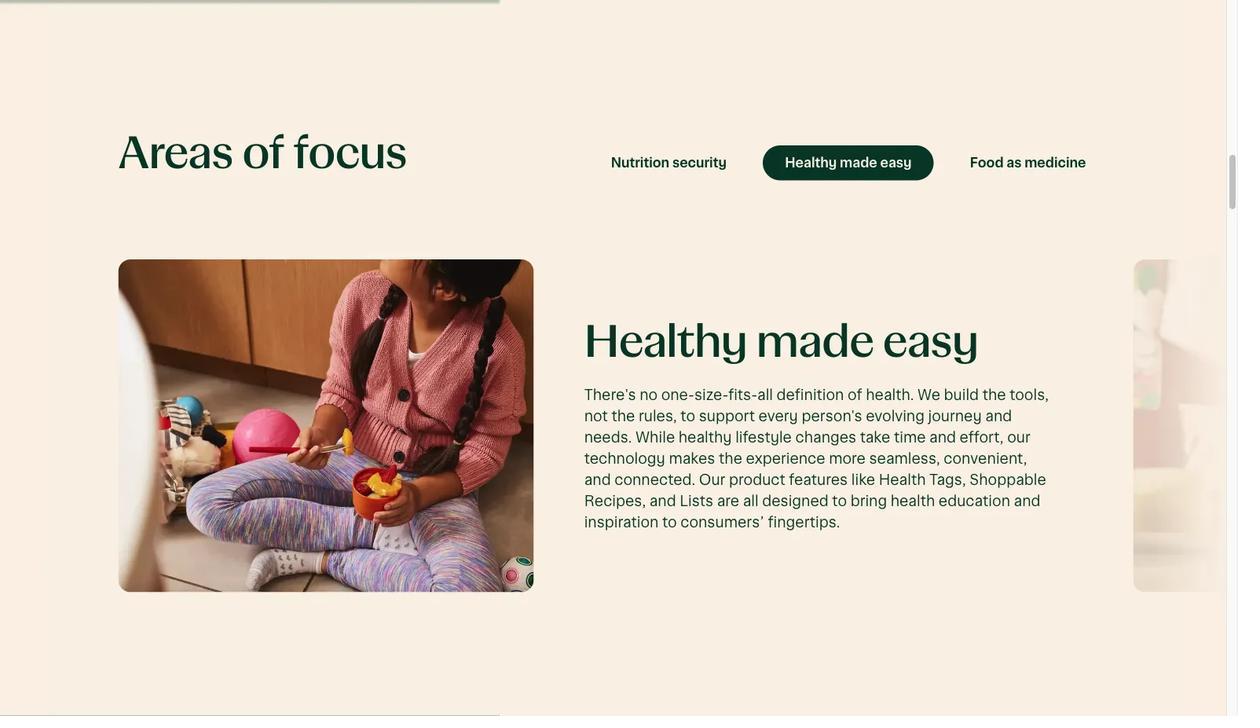 Task type: describe. For each thing, give the bounding box(es) containing it.
connected.
[[615, 472, 696, 488]]

size-
[[695, 387, 729, 403]]

2 horizontal spatial the
[[983, 387, 1007, 403]]

and up 'recipes,'
[[585, 472, 611, 488]]

recipes,
[[585, 493, 646, 509]]

features
[[790, 472, 848, 488]]

and down connected.
[[650, 493, 677, 509]]

seamless,
[[870, 451, 941, 466]]

1 vertical spatial to
[[833, 493, 847, 509]]

tools,
[[1010, 387, 1049, 403]]

nutrition security
[[611, 156, 727, 170]]

our
[[700, 472, 726, 488]]

health.
[[866, 387, 915, 403]]

shoppable
[[970, 472, 1047, 488]]

group containing nutrition security
[[589, 145, 1109, 180]]

makes
[[669, 451, 716, 466]]

are
[[717, 493, 740, 509]]

nutrition security element
[[0, 280, 91, 328]]

our
[[1008, 430, 1031, 445]]

focus
[[294, 131, 407, 176]]

person's
[[802, 409, 863, 424]]

areas
[[118, 131, 233, 176]]

food as medicine
[[971, 156, 1087, 170]]

support
[[699, 409, 755, 424]]

security
[[673, 156, 727, 170]]

like
[[852, 472, 876, 488]]

experience
[[746, 451, 826, 466]]

bring
[[851, 493, 888, 509]]

healthy made easy element
[[585, 318, 1056, 366]]

made for the healthy made easy element
[[757, 319, 874, 364]]

of inside there's no one-size-fits-all definition of health. we build the tools, not the rules, to support every person's evolving journey and needs. while healthy lifestyle changes take time and effort, our technology makes the experience more seamless, convenient, and connected. our product features like health tags, shoppable recipes, and lists are all designed to bring health education and inspiration to consumers' fingertips.
[[848, 387, 863, 403]]

as
[[1007, 156, 1022, 170]]

fits-
[[729, 387, 758, 403]]

made for the healthy made easy button
[[840, 156, 878, 170]]

changes
[[796, 430, 857, 445]]

we
[[918, 387, 941, 403]]

and down journey
[[930, 430, 957, 445]]

healthy made easy for the healthy made easy element
[[585, 319, 979, 364]]

areas of focus
[[118, 131, 407, 176]]

convenient,
[[944, 451, 1028, 466]]

as
[[0, 349, 87, 534]]

effort,
[[960, 430, 1004, 445]]

healthy for the healthy made easy element
[[585, 319, 748, 364]]

health
[[891, 493, 936, 509]]

no
[[640, 387, 658, 403]]

build
[[945, 387, 980, 403]]



Task type: vqa. For each thing, say whether or not it's contained in the screenshot.
first Light from left
no



Task type: locate. For each thing, give the bounding box(es) containing it.
easy inside button
[[881, 156, 912, 170]]

0 horizontal spatial healthy
[[585, 319, 748, 364]]

2 vertical spatial to
[[663, 515, 677, 530]]

healthy
[[679, 430, 732, 445]]

definition
[[777, 387, 845, 403]]

while
[[636, 430, 675, 445]]

0 vertical spatial easy
[[881, 156, 912, 170]]

needs.
[[585, 430, 632, 445]]

there's no one-size-fits-all definition of health. we build the tools, not the rules, to support every person's evolving journey and needs. while healthy lifestyle changes take time and effort, our technology makes the experience more seamless, convenient, and connected. our product features like health tags, shoppable recipes, and lists are all designed to bring health education and inspiration to consumers' fingertips.
[[585, 387, 1049, 530]]

1 vertical spatial made
[[757, 319, 874, 364]]

to down connected.
[[663, 515, 677, 530]]

rules,
[[639, 409, 677, 424]]

1 horizontal spatial to
[[681, 409, 696, 424]]

health
[[879, 472, 926, 488]]

all
[[758, 387, 774, 403], [743, 493, 759, 509]]

easy
[[881, 156, 912, 170], [883, 319, 979, 364]]

1 vertical spatial of
[[848, 387, 863, 403]]

healthy
[[786, 156, 837, 170], [585, 319, 748, 364]]

1 vertical spatial all
[[743, 493, 759, 509]]

healthy made easy for the healthy made easy button
[[786, 156, 912, 170]]

product
[[729, 472, 786, 488]]

0 vertical spatial healthy
[[786, 156, 837, 170]]

not
[[585, 409, 608, 424]]

made inside button
[[840, 156, 878, 170]]

consumers'
[[681, 515, 765, 530]]

0 horizontal spatial to
[[663, 515, 677, 530]]

1 vertical spatial the
[[612, 409, 635, 424]]

group
[[589, 145, 1109, 180]]

healthy made easy inside button
[[786, 156, 912, 170]]

all up every
[[758, 387, 774, 403]]

tags,
[[930, 472, 967, 488]]

every
[[759, 409, 799, 424]]

easy for the healthy made easy button
[[881, 156, 912, 170]]

1 vertical spatial healthy made easy
[[585, 319, 979, 364]]

food
[[971, 156, 1004, 170]]

the up our
[[719, 451, 743, 466]]

to down one-
[[681, 409, 696, 424]]

0 vertical spatial of
[[242, 131, 284, 176]]

carousel region
[[0, 259, 1239, 593]]

easy inside carousel region
[[883, 319, 979, 364]]

education
[[939, 493, 1011, 509]]

1 vertical spatial easy
[[883, 319, 979, 364]]

1 vertical spatial healthy
[[585, 319, 748, 364]]

and up 'effort,'
[[986, 409, 1013, 424]]

0 horizontal spatial the
[[612, 409, 635, 424]]

0 vertical spatial the
[[983, 387, 1007, 403]]

evolving
[[866, 409, 925, 424]]

0 horizontal spatial of
[[242, 131, 284, 176]]

0 vertical spatial all
[[758, 387, 774, 403]]

one-
[[662, 387, 695, 403]]

to left bring
[[833, 493, 847, 509]]

journey
[[929, 409, 982, 424]]

the down the there's
[[612, 409, 635, 424]]

easy for the healthy made easy element
[[883, 319, 979, 364]]

nutrition
[[611, 156, 670, 170]]

healthy inside carousel region
[[585, 319, 748, 364]]

made
[[840, 156, 878, 170], [757, 319, 874, 364]]

fingertips.
[[768, 515, 841, 530]]

made inside carousel region
[[757, 319, 874, 364]]

0 vertical spatial made
[[840, 156, 878, 170]]

medicine
[[1025, 156, 1087, 170]]

healthy made easy inside carousel region
[[585, 319, 979, 364]]

the
[[983, 387, 1007, 403], [612, 409, 635, 424], [719, 451, 743, 466]]

healthy made easy button
[[763, 145, 934, 180]]

technology
[[585, 451, 666, 466]]

food as medicine button
[[949, 145, 1109, 180]]

and down shoppable
[[1014, 493, 1041, 509]]

take
[[861, 430, 891, 445]]

nutrition security button
[[589, 145, 749, 180]]

lists
[[680, 493, 714, 509]]

0 vertical spatial to
[[681, 409, 696, 424]]

0 vertical spatial healthy made easy
[[786, 156, 912, 170]]

healthy inside button
[[786, 156, 837, 170]]

lifestyle
[[736, 430, 792, 445]]

the right build
[[983, 387, 1007, 403]]

to
[[681, 409, 696, 424], [833, 493, 847, 509], [663, 515, 677, 530]]

and
[[986, 409, 1013, 424], [930, 430, 957, 445], [585, 472, 611, 488], [650, 493, 677, 509], [1014, 493, 1041, 509]]

time
[[895, 430, 926, 445]]

healthy for the healthy made easy button
[[786, 156, 837, 170]]

2 horizontal spatial to
[[833, 493, 847, 509]]

designed
[[763, 493, 829, 509]]

inspiration
[[585, 515, 659, 530]]

1 horizontal spatial of
[[848, 387, 863, 403]]

1 horizontal spatial healthy
[[786, 156, 837, 170]]

2 vertical spatial the
[[719, 451, 743, 466]]

there's
[[585, 387, 636, 403]]

1 horizontal spatial the
[[719, 451, 743, 466]]

healthy made easy
[[786, 156, 912, 170], [585, 319, 979, 364]]

all down product
[[743, 493, 759, 509]]

of
[[242, 131, 284, 176], [848, 387, 863, 403]]

more
[[829, 451, 866, 466]]



